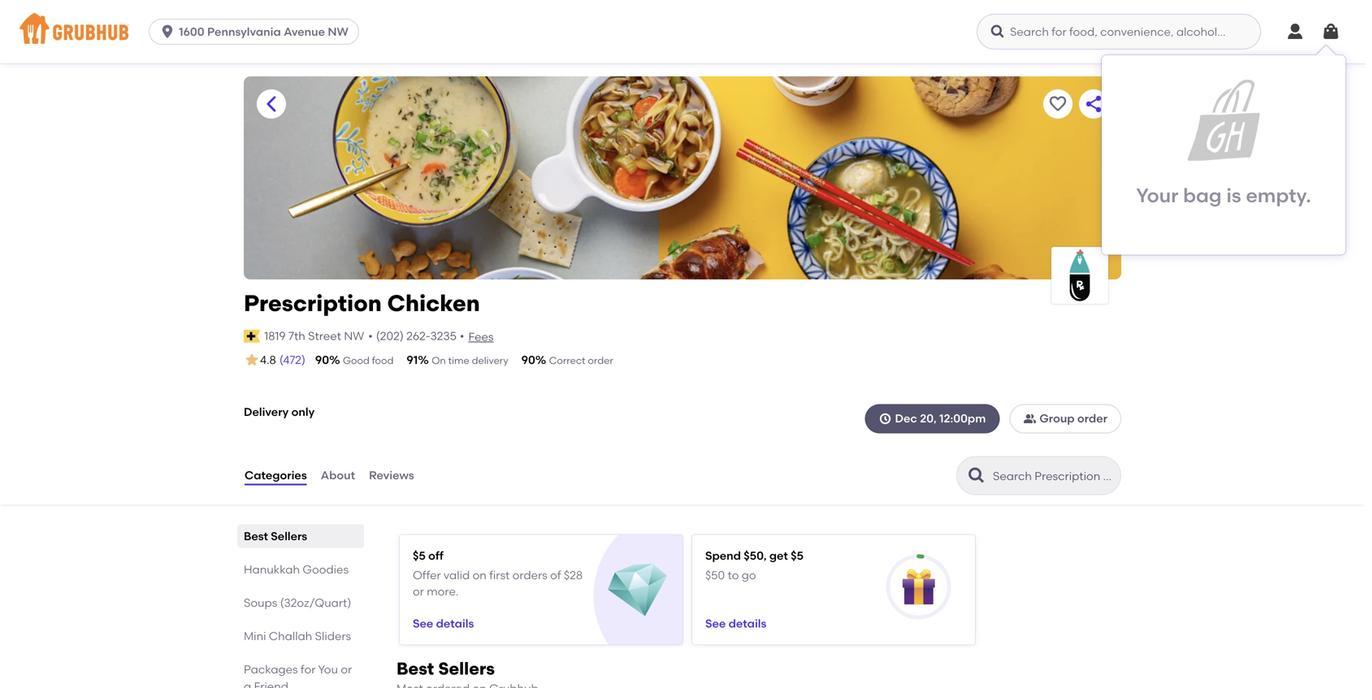 Task type: locate. For each thing, give the bounding box(es) containing it.
1 horizontal spatial svg image
[[990, 24, 1007, 40]]

262-
[[407, 329, 431, 343]]

you
[[318, 663, 338, 677]]

svg image
[[1286, 22, 1306, 41], [159, 24, 176, 40]]

90 for correct order
[[522, 353, 536, 367]]

nw up good
[[344, 329, 364, 343]]

91
[[407, 353, 418, 367]]

1 horizontal spatial see details button
[[706, 610, 767, 639]]

categories button
[[244, 447, 308, 505]]

details for $50 to go
[[729, 617, 767, 631]]

1 $5 from the left
[[413, 549, 426, 563]]

1 90 from the left
[[315, 353, 329, 367]]

•
[[368, 329, 373, 343], [460, 329, 465, 343]]

1 see from the left
[[413, 617, 434, 631]]

group
[[1040, 412, 1075, 426]]

2 details from the left
[[729, 617, 767, 631]]

street
[[308, 329, 341, 343]]

on
[[473, 569, 487, 582]]

1 horizontal spatial svg image
[[1286, 22, 1306, 41]]

0 horizontal spatial see details
[[413, 617, 474, 631]]

best sellers down the more.
[[397, 659, 495, 680]]

order
[[588, 355, 614, 367], [1078, 412, 1108, 426]]

1 vertical spatial nw
[[344, 329, 364, 343]]

4.8
[[260, 353, 276, 367]]

see
[[413, 617, 434, 631], [706, 617, 726, 631]]

sellers up hanukkah goodies
[[271, 530, 307, 543]]

sellers
[[271, 530, 307, 543], [438, 659, 495, 680]]

1 horizontal spatial details
[[729, 617, 767, 631]]

1 vertical spatial best sellers
[[397, 659, 495, 680]]

1 vertical spatial sellers
[[438, 659, 495, 680]]

1 horizontal spatial order
[[1078, 412, 1108, 426]]

1 horizontal spatial best sellers
[[397, 659, 495, 680]]

prescription
[[244, 290, 382, 317]]

1 details from the left
[[436, 617, 474, 631]]

0 horizontal spatial order
[[588, 355, 614, 367]]

$50,
[[744, 549, 767, 563]]

• left the (202)
[[368, 329, 373, 343]]

delivery only
[[244, 405, 315, 419]]

best sellers up hanukkah
[[244, 530, 307, 543]]

see details
[[413, 617, 474, 631], [706, 617, 767, 631]]

Search for food, convenience, alcohol... search field
[[977, 14, 1262, 50]]

see details button down the more.
[[413, 610, 474, 639]]

0 horizontal spatial sellers
[[271, 530, 307, 543]]

soups (32oz/quart)
[[244, 596, 351, 610]]

offer
[[413, 569, 441, 582]]

your
[[1137, 184, 1179, 207]]

orders
[[513, 569, 548, 582]]

see details button
[[413, 610, 474, 639], [706, 610, 767, 639]]

1 horizontal spatial 90
[[522, 353, 536, 367]]

2 $5 from the left
[[791, 549, 804, 563]]

only
[[292, 405, 315, 419]]

sliders
[[315, 630, 351, 643]]

20,
[[921, 412, 937, 426]]

reviews button
[[368, 447, 415, 505]]

0 horizontal spatial details
[[436, 617, 474, 631]]

see down the more.
[[413, 617, 434, 631]]

or down offer
[[413, 585, 424, 599]]

$50
[[706, 569, 725, 582]]

see details button for $50 to go
[[706, 610, 767, 639]]

0 vertical spatial or
[[413, 585, 424, 599]]

1 horizontal spatial sellers
[[438, 659, 495, 680]]

see details for offer valid on first orders of $28 or more.
[[413, 617, 474, 631]]

hanukkah goodies
[[244, 563, 349, 577]]

12:00pm
[[940, 412, 986, 426]]

reward icon image
[[901, 569, 937, 605]]

prescription chicken
[[244, 290, 480, 317]]

your bag is empty. tooltip
[[1102, 46, 1346, 255]]

90 right delivery
[[522, 353, 536, 367]]

order for correct order
[[588, 355, 614, 367]]

1 horizontal spatial $5
[[791, 549, 804, 563]]

$5 left off
[[413, 549, 426, 563]]

delivery
[[244, 405, 289, 419]]

90 down street
[[315, 353, 329, 367]]

2 90 from the left
[[522, 353, 536, 367]]

• right 3235
[[460, 329, 465, 343]]

nw inside main navigation navigation
[[328, 25, 349, 39]]

0 horizontal spatial or
[[341, 663, 352, 677]]

share icon image
[[1085, 94, 1104, 114]]

details
[[436, 617, 474, 631], [729, 617, 767, 631]]

best sellers
[[244, 530, 307, 543], [397, 659, 495, 680]]

on
[[432, 355, 446, 367]]

0 horizontal spatial svg image
[[159, 24, 176, 40]]

chicken
[[387, 290, 480, 317]]

time
[[448, 355, 470, 367]]

0 horizontal spatial •
[[368, 329, 373, 343]]

on time delivery
[[432, 355, 509, 367]]

nw
[[328, 25, 349, 39], [344, 329, 364, 343]]

1600 pennsylvania avenue nw button
[[149, 19, 366, 45]]

1 see details from the left
[[413, 617, 474, 631]]

0 vertical spatial nw
[[328, 25, 349, 39]]

1 horizontal spatial see details
[[706, 617, 767, 631]]

2 see details button from the left
[[706, 610, 767, 639]]

0 horizontal spatial see
[[413, 617, 434, 631]]

nw right the avenue
[[328, 25, 349, 39]]

see details for $50 to go
[[706, 617, 767, 631]]

correct
[[549, 355, 586, 367]]

see down $50
[[706, 617, 726, 631]]

main navigation navigation
[[0, 0, 1366, 63]]

0 horizontal spatial best sellers
[[244, 530, 307, 543]]

see details down the more.
[[413, 617, 474, 631]]

sellers down the more.
[[438, 659, 495, 680]]

prescription chicken logo image
[[1052, 247, 1109, 304]]

0 vertical spatial best sellers
[[244, 530, 307, 543]]

1 horizontal spatial •
[[460, 329, 465, 343]]

0 vertical spatial sellers
[[271, 530, 307, 543]]

fees button
[[468, 328, 495, 346]]

$5 off offer valid on first orders of $28 or more.
[[413, 549, 583, 599]]

go
[[742, 569, 757, 582]]

your bag is empty.
[[1137, 184, 1312, 207]]

1 see details button from the left
[[413, 610, 474, 639]]

0 horizontal spatial $5
[[413, 549, 426, 563]]

0 vertical spatial order
[[588, 355, 614, 367]]

details down go
[[729, 617, 767, 631]]

details for offer valid on first orders of $28 or more.
[[436, 617, 474, 631]]

is
[[1227, 184, 1242, 207]]

90
[[315, 353, 329, 367], [522, 353, 536, 367]]

1 horizontal spatial or
[[413, 585, 424, 599]]

soups
[[244, 596, 278, 610]]

order inside button
[[1078, 412, 1108, 426]]

subscription pass image
[[244, 330, 260, 343]]

svg image
[[1322, 22, 1341, 41], [990, 24, 1007, 40], [879, 412, 892, 425]]

reviews
[[369, 469, 414, 483]]

see for offer valid on first orders of $28 or more.
[[413, 617, 434, 631]]

a
[[244, 680, 251, 689]]

details down the more.
[[436, 617, 474, 631]]

or
[[413, 585, 424, 599], [341, 663, 352, 677]]

mini
[[244, 630, 266, 643]]

promo image
[[608, 561, 668, 621]]

0 horizontal spatial best
[[244, 530, 268, 543]]

$5
[[413, 549, 426, 563], [791, 549, 804, 563]]

categories
[[245, 469, 307, 483]]

1 vertical spatial or
[[341, 663, 352, 677]]

nw for 1819 7th street nw
[[344, 329, 364, 343]]

see details button down to
[[706, 610, 767, 639]]

order for group order
[[1078, 412, 1108, 426]]

0 horizontal spatial see details button
[[413, 610, 474, 639]]

see details down to
[[706, 617, 767, 631]]

off
[[429, 549, 444, 563]]

$5 right get
[[791, 549, 804, 563]]

delivery
[[472, 355, 509, 367]]

90 for good food
[[315, 353, 329, 367]]

1600
[[179, 25, 205, 39]]

0 horizontal spatial svg image
[[879, 412, 892, 425]]

challah
[[269, 630, 312, 643]]

hanukkah
[[244, 563, 300, 577]]

1 vertical spatial order
[[1078, 412, 1108, 426]]

empty.
[[1247, 184, 1312, 207]]

first
[[490, 569, 510, 582]]

for
[[301, 663, 316, 677]]

or right you at the bottom of page
[[341, 663, 352, 677]]

1 horizontal spatial see
[[706, 617, 726, 631]]

order right correct in the bottom left of the page
[[588, 355, 614, 367]]

0 horizontal spatial 90
[[315, 353, 329, 367]]

2 see from the left
[[706, 617, 726, 631]]

dec
[[896, 412, 918, 426]]

2 see details from the left
[[706, 617, 767, 631]]

(202)
[[376, 329, 404, 343]]

group order
[[1040, 412, 1108, 426]]

1 horizontal spatial best
[[397, 659, 434, 680]]

best
[[244, 530, 268, 543], [397, 659, 434, 680]]

order right group
[[1078, 412, 1108, 426]]



Task type: describe. For each thing, give the bounding box(es) containing it.
(472)
[[280, 353, 306, 367]]

1819 7th street nw
[[264, 329, 364, 343]]

about
[[321, 469, 355, 483]]

(202) 262-3235 button
[[376, 328, 457, 345]]

bag
[[1184, 184, 1222, 207]]

caret left icon image
[[262, 94, 281, 114]]

svg image inside the dec 20, 12:00pm button
[[879, 412, 892, 425]]

avenue
[[284, 25, 325, 39]]

get
[[770, 549, 788, 563]]

3235
[[431, 329, 457, 343]]

correct order
[[549, 355, 614, 367]]

good food
[[343, 355, 394, 367]]

star icon image
[[244, 352, 260, 368]]

see for $50 to go
[[706, 617, 726, 631]]

valid
[[444, 569, 470, 582]]

2 • from the left
[[460, 329, 465, 343]]

of
[[551, 569, 561, 582]]

0 vertical spatial best
[[244, 530, 268, 543]]

7th
[[289, 329, 306, 343]]

Search Prescription Chicken search field
[[992, 469, 1116, 484]]

1 vertical spatial best
[[397, 659, 434, 680]]

to
[[728, 569, 739, 582]]

pennsylvania
[[207, 25, 281, 39]]

dec 20, 12:00pm button
[[865, 404, 1000, 434]]

1 • from the left
[[368, 329, 373, 343]]

$5 inside spend $50, get $5 $50 to go
[[791, 549, 804, 563]]

(32oz/quart)
[[280, 596, 351, 610]]

goodies
[[303, 563, 349, 577]]

more.
[[427, 585, 459, 599]]

dec 20, 12:00pm
[[896, 412, 986, 426]]

about button
[[320, 447, 356, 505]]

$28
[[564, 569, 583, 582]]

friend
[[254, 680, 289, 689]]

2 horizontal spatial svg image
[[1322, 22, 1341, 41]]

mini challah sliders
[[244, 630, 351, 643]]

$5 inside the "$5 off offer valid on first orders of $28 or more."
[[413, 549, 426, 563]]

save this restaurant image
[[1049, 94, 1068, 114]]

1819 7th street nw button
[[264, 327, 365, 346]]

packages for you or a friend
[[244, 663, 352, 689]]

fees
[[469, 330, 494, 344]]

• (202) 262-3235 • fees
[[368, 329, 494, 344]]

search icon image
[[968, 466, 987, 486]]

packages
[[244, 663, 298, 677]]

food
[[372, 355, 394, 367]]

or inside the "$5 off offer valid on first orders of $28 or more."
[[413, 585, 424, 599]]

save this restaurant button
[[1044, 89, 1073, 119]]

spend
[[706, 549, 741, 563]]

group order button
[[1010, 404, 1122, 434]]

see details button for offer valid on first orders of $28 or more.
[[413, 610, 474, 639]]

spend $50, get $5 $50 to go
[[706, 549, 804, 582]]

nw for 1600 pennsylvania avenue nw
[[328, 25, 349, 39]]

people icon image
[[1024, 412, 1037, 425]]

svg image inside 1600 pennsylvania avenue nw button
[[159, 24, 176, 40]]

1600 pennsylvania avenue nw
[[179, 25, 349, 39]]

or inside packages for you or a friend
[[341, 663, 352, 677]]

good
[[343, 355, 370, 367]]

1819
[[264, 329, 286, 343]]



Task type: vqa. For each thing, say whether or not it's contained in the screenshot.
Salad
no



